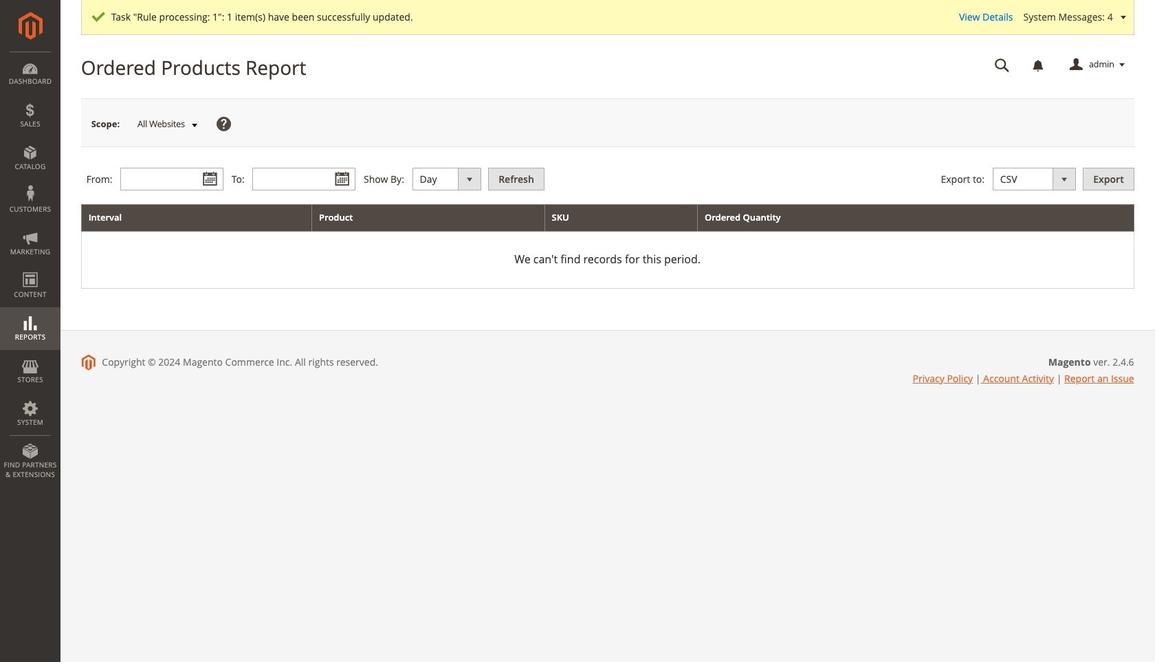 Task type: locate. For each thing, give the bounding box(es) containing it.
None text field
[[986, 53, 1020, 77]]

magento admin panel image
[[18, 12, 42, 40]]

None text field
[[121, 168, 224, 191], [253, 168, 356, 191], [121, 168, 224, 191], [253, 168, 356, 191]]

menu bar
[[0, 52, 61, 487]]



